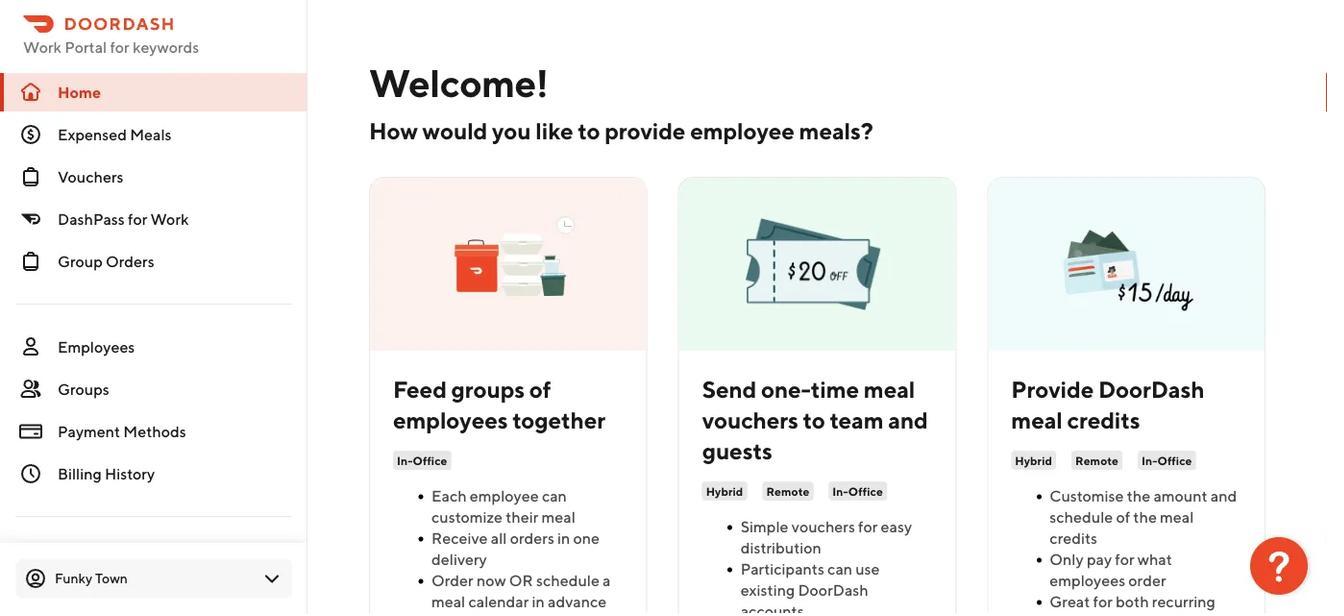 Task type: locate. For each thing, give the bounding box(es) containing it.
history
[[105, 465, 155, 483]]

1 vertical spatial employee
[[470, 487, 539, 505]]

0 vertical spatial can
[[542, 487, 567, 505]]

0 horizontal spatial of
[[529, 375, 551, 403]]

meal down provide
[[1011, 406, 1063, 433]]

employee inside each employee can customize their meal receive all orders in one delivery order now or schedule a meal calendar in advance
[[470, 487, 539, 505]]

simple vouchers for easy distribution participants can use existing doordash accounts
[[741, 518, 912, 614]]

1 vertical spatial to
[[803, 406, 825, 433]]

1 horizontal spatial in-
[[833, 484, 849, 498]]

vouchers inside send one-time meal vouchers to team and guests
[[702, 406, 799, 433]]

1 vertical spatial the
[[1134, 508, 1157, 526]]

methods
[[123, 422, 186, 441]]

vouchers inside simple vouchers for easy distribution participants can use existing doordash accounts
[[792, 518, 855, 536]]

in left the one
[[558, 529, 570, 547]]

in-office
[[397, 454, 447, 467], [1142, 454, 1192, 467], [833, 484, 883, 498]]

meal
[[864, 375, 915, 403], [1011, 406, 1063, 433], [542, 508, 576, 526], [1160, 508, 1194, 526], [432, 593, 465, 611]]

0 horizontal spatial hybrid
[[706, 484, 743, 498]]

1 vertical spatial employees
[[1050, 571, 1126, 590]]

payment methods
[[58, 422, 186, 441]]

1 vertical spatial of
[[1116, 508, 1131, 526]]

0 horizontal spatial remote
[[766, 484, 810, 498]]

office up easy
[[849, 484, 883, 498]]

payment
[[58, 422, 120, 441]]

customise
[[1050, 487, 1124, 505]]

1 horizontal spatial employees
[[1050, 571, 1126, 590]]

0 vertical spatial time
[[811, 375, 859, 403]]

in down or
[[532, 593, 545, 611]]

orders
[[510, 529, 554, 547]]

team
[[830, 406, 884, 433]]

in- down "feed"
[[397, 454, 413, 467]]

one- down both
[[1111, 614, 1144, 614]]

1 vertical spatial doordash
[[798, 581, 869, 599]]

pay
[[1087, 550, 1112, 569]]

send
[[702, 375, 757, 403]]

provide
[[605, 117, 686, 144]]

0 vertical spatial credits
[[1067, 406, 1141, 433]]

to
[[578, 117, 600, 144], [803, 406, 825, 433]]

1 vertical spatial hybrid
[[706, 484, 743, 498]]

0 horizontal spatial and
[[888, 406, 928, 433]]

in- up the amount
[[1142, 454, 1158, 467]]

of inside feed groups of employees together
[[529, 375, 551, 403]]

0 horizontal spatial to
[[578, 117, 600, 144]]

1 vertical spatial vouchers
[[792, 518, 855, 536]]

receive
[[432, 529, 488, 547]]

office
[[413, 454, 447, 467], [1158, 454, 1192, 467], [849, 484, 883, 498]]

0 horizontal spatial one-
[[761, 375, 811, 403]]

funky town
[[55, 570, 128, 586]]

meal up team
[[864, 375, 915, 403]]

vouchers up guests
[[702, 406, 799, 433]]

1 horizontal spatial schedule
[[1050, 508, 1113, 526]]

employees
[[393, 406, 508, 433], [1050, 571, 1126, 590]]

0 vertical spatial one-
[[761, 375, 811, 403]]

0 vertical spatial vouchers
[[702, 406, 799, 433]]

you
[[492, 117, 531, 144]]

calendar
[[469, 593, 529, 611]]

of up together
[[529, 375, 551, 403]]

0 horizontal spatial employee
[[470, 487, 539, 505]]

1 vertical spatial in
[[532, 593, 545, 611]]

1 vertical spatial can
[[828, 560, 853, 578]]

and right the amount
[[1211, 487, 1237, 505]]

customize
[[432, 508, 503, 526]]

in-office up the amount
[[1142, 454, 1192, 467]]

1 vertical spatial work
[[150, 210, 189, 228]]

employees down 'pay'
[[1050, 571, 1126, 590]]

can
[[542, 487, 567, 505], [828, 560, 853, 578]]

employees inside customise the amount and schedule of the meal credits only pay for what employees order great for both recurring meals or one-time event
[[1050, 571, 1126, 590]]

1 horizontal spatial to
[[803, 406, 825, 433]]

of down the customise
[[1116, 508, 1131, 526]]

great
[[1050, 593, 1090, 611]]

doordash
[[1099, 375, 1205, 403], [798, 581, 869, 599]]

town
[[95, 570, 128, 586]]

work left 'portal'
[[23, 38, 62, 56]]

the
[[1127, 487, 1151, 505], [1134, 508, 1157, 526]]

portal
[[65, 38, 107, 56]]

in-office up each
[[397, 454, 447, 467]]

office for send one-time meal vouchers to team and guests
[[849, 484, 883, 498]]

2 horizontal spatial in-
[[1142, 454, 1158, 467]]

1 horizontal spatial doordash
[[1099, 375, 1205, 403]]

vouchers
[[702, 406, 799, 433], [792, 518, 855, 536]]

meal up orders
[[542, 508, 576, 526]]

payment methods link
[[0, 412, 308, 451]]

credits down provide
[[1067, 406, 1141, 433]]

in-
[[397, 454, 413, 467], [1142, 454, 1158, 467], [833, 484, 849, 498]]

how would you like to provide employee meals?
[[369, 117, 874, 144]]

credits up only
[[1050, 529, 1098, 547]]

the left the amount
[[1127, 487, 1151, 505]]

meal inside customise the amount and schedule of the meal credits only pay for what employees order great for both recurring meals or one-time event
[[1160, 508, 1194, 526]]

of
[[529, 375, 551, 403], [1116, 508, 1131, 526]]

vouchers up distribution
[[792, 518, 855, 536]]

time up team
[[811, 375, 859, 403]]

1 horizontal spatial one-
[[1111, 614, 1144, 614]]

meal down the amount
[[1160, 508, 1194, 526]]

together
[[512, 406, 606, 433]]

for left easy
[[858, 518, 878, 536]]

0 vertical spatial in
[[558, 529, 570, 547]]

0 vertical spatial hybrid
[[1015, 454, 1053, 467]]

0 horizontal spatial can
[[542, 487, 567, 505]]

time down recurring
[[1144, 614, 1176, 614]]

0 horizontal spatial in
[[532, 593, 545, 611]]

meals
[[1050, 614, 1091, 614]]

0 vertical spatial schedule
[[1050, 508, 1113, 526]]

1 horizontal spatial remote
[[1076, 454, 1119, 467]]

in-office for provide doordash meal credits
[[1142, 454, 1192, 467]]

the down the amount
[[1134, 508, 1157, 526]]

advance
[[548, 593, 607, 611]]

in-office for send one-time meal vouchers to team and guests
[[833, 484, 883, 498]]

0 vertical spatial and
[[888, 406, 928, 433]]

0 vertical spatial the
[[1127, 487, 1151, 505]]

work down vouchers link
[[150, 210, 189, 228]]

for
[[110, 38, 129, 56], [128, 210, 147, 228], [858, 518, 878, 536], [1115, 550, 1135, 569], [1093, 593, 1113, 611]]

accounts
[[741, 602, 804, 614]]

one- right the send
[[761, 375, 811, 403]]

what
[[1138, 550, 1173, 569]]

0 horizontal spatial work
[[23, 38, 62, 56]]

employee up the their
[[470, 487, 539, 505]]

1 horizontal spatial time
[[1144, 614, 1176, 614]]

can inside simple vouchers for easy distribution participants can use existing doordash accounts
[[828, 560, 853, 578]]

credits inside customise the amount and schedule of the meal credits only pay for what employees order great for both recurring meals or one-time event
[[1050, 529, 1098, 547]]

doordash inside simple vouchers for easy distribution participants can use existing doordash accounts
[[798, 581, 869, 599]]

hybrid for send one-time meal vouchers to team and guests
[[706, 484, 743, 498]]

2 horizontal spatial office
[[1158, 454, 1192, 467]]

0 vertical spatial to
[[578, 117, 600, 144]]

can left use at the bottom right
[[828, 560, 853, 578]]

expensed
[[58, 125, 127, 144]]

0 vertical spatial of
[[529, 375, 551, 403]]

1 horizontal spatial office
[[849, 484, 883, 498]]

hybrid up the customise
[[1015, 454, 1053, 467]]

delivery
[[432, 550, 487, 569]]

a
[[603, 571, 611, 590]]

office up the amount
[[1158, 454, 1192, 467]]

remote
[[1076, 454, 1119, 467], [766, 484, 810, 498]]

1 vertical spatial one-
[[1111, 614, 1144, 614]]

schedule
[[1050, 508, 1113, 526], [536, 571, 600, 590]]

schedule down the customise
[[1050, 508, 1113, 526]]

group orders link
[[0, 242, 308, 281]]

in- down team
[[833, 484, 849, 498]]

0 vertical spatial employee
[[690, 117, 795, 144]]

0 vertical spatial doordash
[[1099, 375, 1205, 403]]

1 vertical spatial credits
[[1050, 529, 1098, 547]]

0 horizontal spatial employees
[[393, 406, 508, 433]]

office up each
[[413, 454, 447, 467]]

employee left meals?
[[690, 117, 795, 144]]

remote up the customise
[[1076, 454, 1119, 467]]

for up the or on the bottom
[[1093, 593, 1113, 611]]

doordash inside provide doordash meal credits
[[1099, 375, 1205, 403]]

send one-time meal vouchers to team and guests
[[702, 375, 928, 464]]

time inside send one-time meal vouchers to team and guests
[[811, 375, 859, 403]]

1 horizontal spatial can
[[828, 560, 853, 578]]

1 horizontal spatial in-office
[[833, 484, 883, 498]]

for right 'portal'
[[110, 38, 129, 56]]

0 vertical spatial employees
[[393, 406, 508, 433]]

1 horizontal spatial and
[[1211, 487, 1237, 505]]

0 vertical spatial remote
[[1076, 454, 1119, 467]]

and right team
[[888, 406, 928, 433]]

existing
[[741, 581, 795, 599]]

for up orders
[[128, 210, 147, 228]]

remote up simple
[[766, 484, 810, 498]]

1 horizontal spatial hybrid
[[1015, 454, 1053, 467]]

1 horizontal spatial of
[[1116, 508, 1131, 526]]

can up orders
[[542, 487, 567, 505]]

hybrid for provide doordash meal credits
[[1015, 454, 1053, 467]]

customise the amount and schedule of the meal credits only pay for what employees order great for both recurring meals or one-time event
[[1050, 487, 1237, 614]]

use
[[856, 560, 880, 578]]

1 vertical spatial schedule
[[536, 571, 600, 590]]

employee
[[690, 117, 795, 144], [470, 487, 539, 505]]

employees down "feed"
[[393, 406, 508, 433]]

of inside customise the amount and schedule of the meal credits only pay for what employees order great for both recurring meals or one-time event
[[1116, 508, 1131, 526]]

schedule up advance
[[536, 571, 600, 590]]

0 horizontal spatial schedule
[[536, 571, 600, 590]]

in-office up easy
[[833, 484, 883, 498]]

hybrid
[[1015, 454, 1053, 467], [706, 484, 743, 498]]

1 vertical spatial time
[[1144, 614, 1176, 614]]

to left team
[[803, 406, 825, 433]]

0 horizontal spatial time
[[811, 375, 859, 403]]

to right like
[[578, 117, 600, 144]]

groups
[[58, 380, 109, 398]]

1 vertical spatial and
[[1211, 487, 1237, 505]]

distribution
[[741, 539, 822, 557]]

both
[[1116, 593, 1149, 611]]

1 vertical spatial remote
[[766, 484, 810, 498]]

1 horizontal spatial in
[[558, 529, 570, 547]]

hybrid down guests
[[706, 484, 743, 498]]

feed groups of employees together
[[393, 375, 606, 433]]

credits inside provide doordash meal credits
[[1067, 406, 1141, 433]]

would
[[423, 117, 488, 144]]

0 horizontal spatial doordash
[[798, 581, 869, 599]]

and
[[888, 406, 928, 433], [1211, 487, 1237, 505]]

expensed meals link
[[0, 115, 308, 154]]

time
[[811, 375, 859, 403], [1144, 614, 1176, 614]]

meal inside send one-time meal vouchers to team and guests
[[864, 375, 915, 403]]

one- inside customise the amount and schedule of the meal credits only pay for what employees order great for both recurring meals or one-time event
[[1111, 614, 1144, 614]]

2 horizontal spatial in-office
[[1142, 454, 1192, 467]]



Task type: describe. For each thing, give the bounding box(es) containing it.
and inside send one-time meal vouchers to team and guests
[[888, 406, 928, 433]]

event
[[1179, 614, 1218, 614]]

work portal for keywords
[[23, 38, 199, 56]]

or
[[1094, 614, 1108, 614]]

open resource center image
[[1251, 537, 1308, 595]]

in- for send one-time meal vouchers to team and guests
[[833, 484, 849, 498]]

0 horizontal spatial in-office
[[397, 454, 447, 467]]

easy
[[881, 518, 912, 536]]

order
[[432, 571, 474, 590]]

now
[[477, 571, 506, 590]]

recurring
[[1152, 593, 1216, 611]]

all
[[491, 529, 507, 547]]

only
[[1050, 550, 1084, 569]]

dashpass for work
[[58, 210, 189, 228]]

remote for meal
[[1076, 454, 1119, 467]]

like
[[536, 117, 573, 144]]

billing history
[[58, 465, 155, 483]]

provide
[[1011, 375, 1094, 403]]

one
[[573, 529, 600, 547]]

each
[[432, 487, 467, 505]]

vouchers
[[58, 168, 123, 186]]

groups link
[[0, 370, 308, 409]]

group
[[58, 252, 103, 271]]

dashpass
[[58, 210, 125, 228]]

keywords
[[133, 38, 199, 56]]

meal down order
[[432, 593, 465, 611]]

for inside simple vouchers for easy distribution participants can use existing doordash accounts
[[858, 518, 878, 536]]

participants
[[741, 560, 825, 578]]

their
[[506, 508, 539, 526]]

employees link
[[0, 328, 308, 366]]

0 vertical spatial work
[[23, 38, 62, 56]]

schedule inside customise the amount and schedule of the meal credits only pay for what employees order great for both recurring meals or one-time event
[[1050, 508, 1113, 526]]

1 horizontal spatial employee
[[690, 117, 795, 144]]

funky
[[55, 570, 92, 586]]

meals
[[130, 125, 172, 144]]

can inside each employee can customize their meal receive all orders in one delivery order now or schedule a meal calendar in advance
[[542, 487, 567, 505]]

feed
[[393, 375, 447, 403]]

home link
[[0, 73, 308, 111]]

each employee can customize their meal receive all orders in one delivery order now or schedule a meal calendar in advance
[[432, 487, 611, 611]]

employees inside feed groups of employees together
[[393, 406, 508, 433]]

how
[[369, 117, 418, 144]]

for right 'pay'
[[1115, 550, 1135, 569]]

dashpass for work link
[[0, 200, 308, 238]]

provide doordash meal credits
[[1011, 375, 1205, 433]]

time inside customise the amount and schedule of the meal credits only pay for what employees order great for both recurring meals or one-time event
[[1144, 614, 1176, 614]]

group orders
[[58, 252, 154, 271]]

employees
[[58, 338, 135, 356]]

groups
[[451, 375, 525, 403]]

vouchers link
[[0, 158, 308, 196]]

meal inside provide doordash meal credits
[[1011, 406, 1063, 433]]

orders
[[106, 252, 154, 271]]

remote for time
[[766, 484, 810, 498]]

billing history link
[[0, 455, 308, 493]]

in- for provide doordash meal credits
[[1142, 454, 1158, 467]]

1 horizontal spatial work
[[150, 210, 189, 228]]

order
[[1129, 571, 1166, 590]]

guests
[[702, 437, 772, 464]]

and inside customise the amount and schedule of the meal credits only pay for what employees order great for both recurring meals or one-time event
[[1211, 487, 1237, 505]]

simple
[[741, 518, 789, 536]]

0 horizontal spatial office
[[413, 454, 447, 467]]

amount
[[1154, 487, 1208, 505]]

office for provide doordash meal credits
[[1158, 454, 1192, 467]]

billing
[[58, 465, 102, 483]]

home
[[58, 83, 101, 101]]

schedule inside each employee can customize their meal receive all orders in one delivery order now or schedule a meal calendar in advance
[[536, 571, 600, 590]]

0 horizontal spatial in-
[[397, 454, 413, 467]]

one- inside send one-time meal vouchers to team and guests
[[761, 375, 811, 403]]

expensed meals
[[58, 125, 172, 144]]

welcome!
[[369, 60, 548, 105]]

meals?
[[799, 117, 874, 144]]

to inside send one-time meal vouchers to team and guests
[[803, 406, 825, 433]]

or
[[509, 571, 533, 590]]



Task type: vqa. For each thing, say whether or not it's contained in the screenshot.
'min' within "34–49 min Direct to you + $2.99"
no



